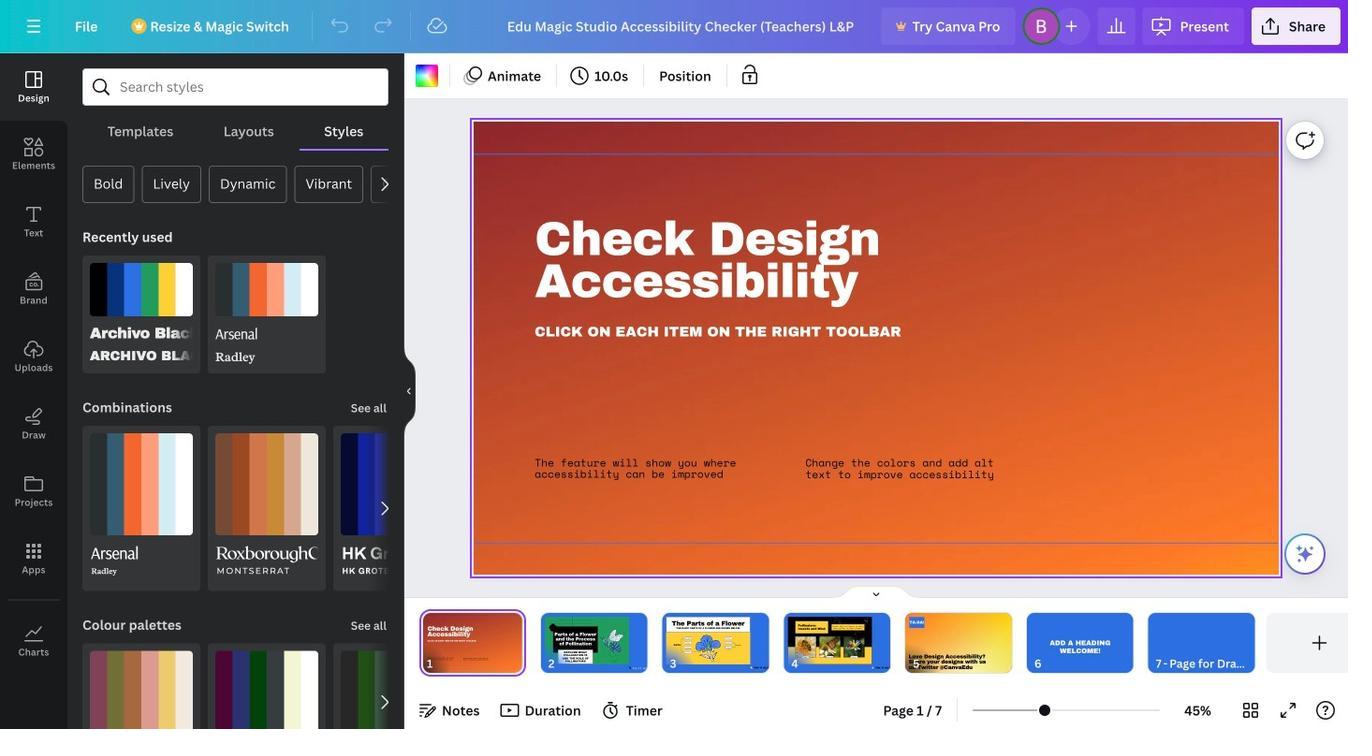 Task type: describe. For each thing, give the bounding box(es) containing it.
3 pink rectangle image from the left
[[788, 617, 872, 665]]

3 apply style image from the left
[[341, 651, 444, 729]]

1 apply style image from the left
[[90, 651, 193, 729]]

canva assistant image
[[1294, 543, 1316, 565]]

1 pink rectangle image from the left
[[545, 617, 629, 665]]

no colour image
[[416, 65, 438, 87]]



Task type: vqa. For each thing, say whether or not it's contained in the screenshot.
the right Canva
no



Task type: locate. For each thing, give the bounding box(es) containing it.
Zoom button
[[1168, 696, 1228, 726]]

apply style image
[[90, 651, 193, 729], [215, 651, 318, 729], [341, 651, 444, 729]]

Search styles search field
[[120, 69, 351, 105]]

1 horizontal spatial pink rectangle image
[[666, 617, 750, 665]]

pink rectangle image
[[545, 617, 629, 665], [666, 617, 750, 665], [788, 617, 872, 665]]

page 1 image
[[419, 613, 526, 673]]

0 horizontal spatial pink rectangle image
[[545, 617, 629, 665]]

hide image
[[404, 346, 416, 436]]

side panel tab list
[[0, 53, 67, 675]]

1 horizontal spatial apply style image
[[215, 651, 318, 729]]

2 pink rectangle image from the left
[[666, 617, 750, 665]]

2 apply style image from the left
[[215, 651, 318, 729]]

0 horizontal spatial apply style image
[[90, 651, 193, 729]]

main menu bar
[[0, 0, 1348, 53]]

Design title text field
[[492, 7, 874, 45]]

hide pages image
[[831, 585, 921, 600]]

2 horizontal spatial apply style image
[[341, 651, 444, 729]]

Page title text field
[[441, 654, 448, 673]]

2 horizontal spatial pink rectangle image
[[788, 617, 872, 665]]



